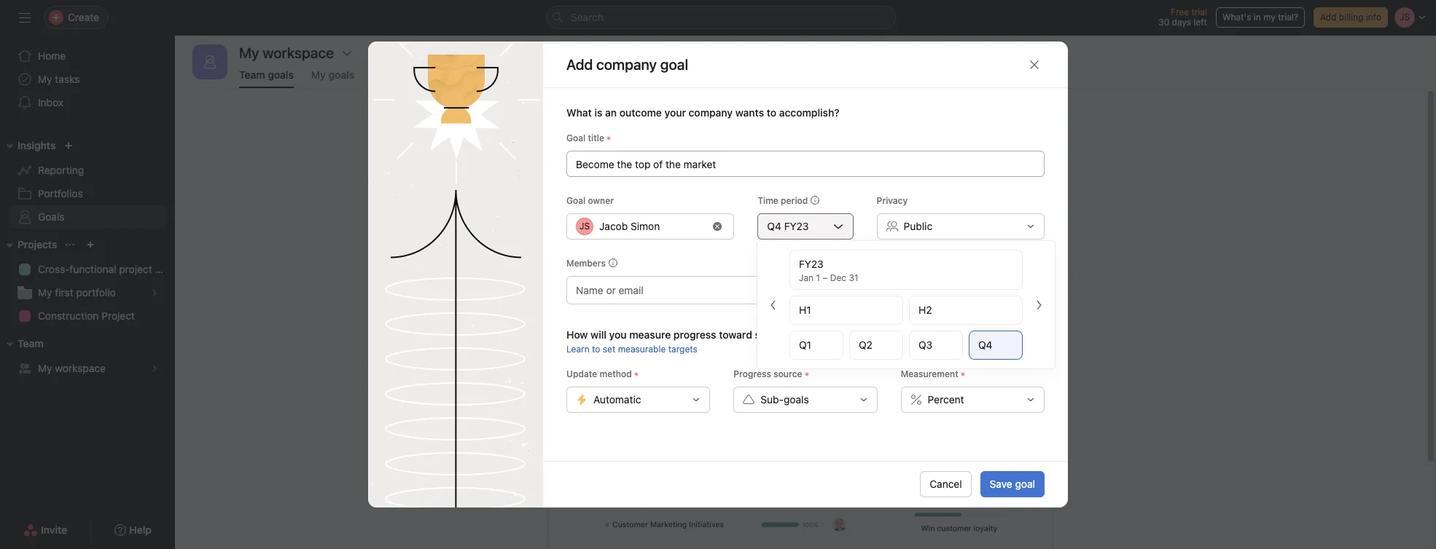 Task type: locate. For each thing, give the bounding box(es) containing it.
construction project
[[38, 310, 135, 322]]

q4 down teams
[[767, 220, 782, 233]]

my
[[311, 69, 326, 81], [38, 73, 52, 85], [38, 287, 52, 299], [38, 362, 52, 375]]

company goal
[[597, 56, 689, 73]]

project
[[102, 310, 135, 322]]

1 horizontal spatial and
[[848, 196, 868, 209]]

q4 up percent dropdown button
[[979, 339, 993, 352]]

add inside button
[[780, 259, 798, 271]]

add down search
[[567, 56, 593, 73]]

plan
[[155, 263, 175, 276]]

my down my workspace on the left
[[311, 69, 326, 81]]

wants
[[736, 107, 764, 119]]

automatic
[[594, 394, 641, 406]]

goal left owner
[[567, 196, 586, 206]]

and right set
[[710, 160, 739, 181]]

goal for goal owner
[[567, 196, 586, 206]]

my tasks
[[38, 73, 80, 85]]

update
[[567, 369, 597, 380]]

q4 for q4
[[979, 339, 993, 352]]

goal up the "jan"
[[801, 259, 821, 271]]

add for add billing info
[[1321, 12, 1337, 23]]

inbox link
[[9, 91, 166, 114]]

organization's
[[733, 214, 807, 227]]

what's in my trial?
[[1223, 12, 1299, 23]]

and up objectives.
[[848, 196, 868, 209]]

how
[[567, 329, 588, 341]]

goal right save
[[1016, 479, 1036, 491]]

1 horizontal spatial goal
[[1016, 479, 1036, 491]]

0 horizontal spatial your
[[665, 107, 686, 119]]

your inside add company goal dialog
[[665, 107, 686, 119]]

add up jacob simon
[[618, 196, 639, 209]]

required image down an at the top left of the page
[[605, 134, 613, 143]]

add for add goal
[[780, 259, 798, 271]]

q4 inside dropdown button
[[767, 220, 782, 233]]

my first portfolio link
[[9, 281, 166, 305]]

add inside 'button'
[[1321, 12, 1337, 23]]

0 vertical spatial goal
[[801, 259, 821, 271]]

team
[[239, 69, 265, 81], [18, 338, 43, 350]]

0 vertical spatial and
[[710, 160, 739, 181]]

0 horizontal spatial q4
[[767, 220, 782, 233]]

to right work
[[945, 196, 956, 209]]

invite
[[41, 524, 67, 537]]

1 horizontal spatial team
[[239, 69, 265, 81]]

goal inside dialog
[[1016, 479, 1036, 491]]

teams
[[763, 196, 796, 209]]

help
[[737, 196, 760, 209]]

days
[[1172, 17, 1192, 28]]

free
[[1171, 7, 1189, 18]]

q3
[[919, 339, 933, 352]]

add top-level goals to help teams prioritize and connect work to your organization's objectives.
[[618, 196, 982, 227]]

add for add company goal
[[567, 56, 593, 73]]

prioritize
[[799, 196, 845, 209]]

my left the first
[[38, 287, 52, 299]]

search list box
[[546, 6, 896, 29]]

fy23 up the "jan"
[[799, 258, 824, 271]]

team down my workspace on the left
[[239, 69, 265, 81]]

q4 fy23
[[767, 220, 809, 233]]

period
[[781, 196, 808, 206]]

my inside global element
[[38, 73, 52, 85]]

2 horizontal spatial required image
[[959, 371, 968, 379]]

add billing info
[[1321, 12, 1382, 23]]

portfolios
[[38, 187, 83, 200]]

my first portfolio
[[38, 287, 116, 299]]

1 vertical spatial team
[[18, 338, 43, 350]]

required image up percent dropdown button
[[959, 371, 968, 379]]

your up public dropdown button
[[959, 196, 982, 209]]

to left help
[[724, 196, 734, 209]]

tasks
[[55, 73, 80, 85]]

0 horizontal spatial goal
[[801, 259, 821, 271]]

learn to set measurable targets link
[[567, 344, 698, 355]]

my workspace link
[[9, 357, 166, 381]]

0 vertical spatial your
[[665, 107, 686, 119]]

insights button
[[0, 137, 56, 155]]

what's
[[1223, 12, 1252, 23]]

what
[[567, 107, 592, 119]]

0 vertical spatial fy23
[[784, 220, 809, 233]]

0 vertical spatial team
[[239, 69, 265, 81]]

2 horizontal spatial to
[[945, 196, 956, 209]]

you
[[609, 329, 627, 341]]

goals
[[38, 211, 65, 223]]

0 horizontal spatial team
[[18, 338, 43, 350]]

members
[[567, 258, 606, 269]]

team down the construction
[[18, 338, 43, 350]]

add inside dialog
[[567, 56, 593, 73]]

required image down learn to set measurable targets 'link'
[[632, 371, 641, 379]]

to left "set"
[[592, 344, 601, 355]]

connect
[[871, 196, 914, 209]]

31
[[849, 273, 859, 284]]

1 horizontal spatial required image
[[632, 371, 641, 379]]

Enter goal name text field
[[567, 151, 1045, 177]]

q1
[[799, 339, 812, 352]]

jacob simon
[[599, 220, 660, 233]]

update method
[[567, 369, 632, 380]]

1 vertical spatial fy23
[[799, 258, 824, 271]]

q2
[[859, 339, 873, 352]]

jan
[[799, 273, 814, 284]]

sub-goals
[[761, 394, 809, 406]]

toward success?
[[719, 329, 800, 341]]

add company goal dialog
[[368, 42, 1068, 508]]

1 vertical spatial your
[[959, 196, 982, 209]]

teams element
[[0, 331, 175, 384]]

insights element
[[0, 133, 175, 232]]

fy23 inside fy23 jan 1 – dec 31
[[799, 258, 824, 271]]

1 vertical spatial goal
[[567, 196, 586, 206]]

0 vertical spatial goal
[[567, 133, 586, 144]]

your right outcome
[[665, 107, 686, 119]]

global element
[[0, 36, 175, 123]]

1 vertical spatial and
[[848, 196, 868, 209]]

1 horizontal spatial q4
[[979, 339, 993, 352]]

cross-functional project plan link
[[9, 258, 175, 281]]

goal left title at the left
[[567, 133, 586, 144]]

0 vertical spatial q4
[[767, 220, 782, 233]]

owner
[[588, 196, 614, 206]]

add down q4 fy23
[[780, 259, 798, 271]]

search
[[571, 11, 604, 23]]

required image
[[605, 134, 613, 143], [632, 371, 641, 379], [959, 371, 968, 379]]

add inside add top-level goals to help teams prioritize and connect work to your organization's objectives.
[[618, 196, 639, 209]]

1 vertical spatial q4
[[979, 339, 993, 352]]

progress
[[734, 369, 772, 380]]

my inside 'link'
[[38, 362, 52, 375]]

fy23 down period
[[784, 220, 809, 233]]

required image
[[803, 371, 811, 379]]

trial?
[[1279, 12, 1299, 23]]

my goals
[[311, 69, 355, 81]]

simon
[[631, 220, 660, 233]]

projects button
[[0, 236, 57, 254]]

–
[[823, 273, 828, 284]]

add billing info button
[[1314, 7, 1389, 28]]

first
[[55, 287, 73, 299]]

top-
[[643, 196, 665, 209]]

your
[[665, 107, 686, 119], [959, 196, 982, 209]]

2 goal from the top
[[567, 196, 586, 206]]

1 horizontal spatial your
[[959, 196, 982, 209]]

my left the tasks
[[38, 73, 52, 85]]

0 horizontal spatial to
[[592, 344, 601, 355]]

team inside 'dropdown button'
[[18, 338, 43, 350]]

targets
[[669, 344, 698, 355]]

team for team goals
[[239, 69, 265, 81]]

to inside how will you measure progress toward success? learn to set measurable targets
[[592, 344, 601, 355]]

add left billing
[[1321, 12, 1337, 23]]

1 horizontal spatial to
[[724, 196, 734, 209]]

goals inside dropdown button
[[784, 394, 809, 406]]

my down team 'dropdown button'
[[38, 362, 52, 375]]

billing
[[1340, 12, 1364, 23]]

what's in my trial? button
[[1216, 7, 1305, 28]]

1 goal from the top
[[567, 133, 586, 144]]

free trial 30 days left
[[1159, 7, 1208, 28]]

0 horizontal spatial and
[[710, 160, 739, 181]]

my inside projects element
[[38, 287, 52, 299]]

work
[[917, 196, 942, 209]]

close this dialog image
[[1029, 59, 1041, 70]]

my tasks link
[[9, 68, 166, 91]]

previous year image
[[768, 299, 780, 311]]

1 vertical spatial goal
[[1016, 479, 1036, 491]]

progress source
[[734, 369, 803, 380]]



Task type: describe. For each thing, give the bounding box(es) containing it.
to accomplish?
[[767, 107, 840, 119]]

goal for save goal
[[1016, 479, 1036, 491]]

hide sidebar image
[[19, 12, 31, 23]]

my for my first portfolio
[[38, 287, 52, 299]]

objectives.
[[810, 214, 867, 227]]

search button
[[546, 6, 896, 29]]

cross-
[[38, 263, 70, 276]]

progress
[[674, 329, 717, 341]]

time period
[[758, 196, 808, 206]]

portfolio
[[76, 287, 116, 299]]

cancel
[[930, 479, 962, 491]]

goals inside add top-level goals to help teams prioritize and connect work to your organization's objectives.
[[692, 196, 721, 209]]

sub-
[[761, 394, 784, 406]]

my for my tasks
[[38, 73, 52, 85]]

automatic button
[[567, 387, 711, 414]]

goal title
[[567, 133, 605, 144]]

h2
[[919, 304, 932, 317]]

level
[[665, 196, 689, 209]]

privacy
[[877, 196, 908, 206]]

home link
[[9, 44, 166, 68]]

construction
[[38, 310, 99, 322]]

required image for percent
[[959, 371, 968, 379]]

invite button
[[14, 518, 77, 544]]

method
[[600, 369, 632, 380]]

fy23 inside dropdown button
[[784, 220, 809, 233]]

measurable
[[618, 344, 666, 355]]

goal for goal title
[[567, 133, 586, 144]]

title
[[588, 133, 605, 144]]

public
[[904, 220, 933, 233]]

trial
[[1192, 7, 1208, 18]]

my workspace
[[38, 362, 106, 375]]

goals for team goals
[[268, 69, 294, 81]]

insights
[[18, 139, 56, 152]]

how will you measure progress toward success? learn to set measurable targets
[[567, 329, 800, 355]]

project
[[119, 263, 152, 276]]

add goal button
[[770, 252, 831, 279]]

projects element
[[0, 232, 175, 331]]

projects
[[18, 238, 57, 251]]

company
[[689, 107, 733, 119]]

goals for sub-goals
[[784, 394, 809, 406]]

will
[[591, 329, 607, 341]]

workspace
[[55, 362, 106, 375]]

set
[[680, 160, 706, 181]]

add goal
[[780, 259, 821, 271]]

outcome
[[620, 107, 662, 119]]

add for add top-level goals to help teams prioritize and connect work to your organization's objectives.
[[618, 196, 639, 209]]

portfolios link
[[9, 182, 166, 206]]

my for my goals
[[311, 69, 326, 81]]

public button
[[877, 214, 1045, 240]]

fy23 jan 1 – dec 31
[[799, 258, 859, 284]]

goals for my goals
[[329, 69, 355, 81]]

next year image
[[1033, 299, 1045, 311]]

my workspace
[[239, 44, 334, 61]]

your inside add top-level goals to help teams prioritize and connect work to your organization's objectives.
[[959, 196, 982, 209]]

percent button
[[901, 387, 1045, 414]]

q4 for q4 fy23
[[767, 220, 782, 233]]

set
[[603, 344, 616, 355]]

reporting
[[38, 164, 84, 176]]

team goals link
[[239, 69, 294, 88]]

goal for add goal
[[801, 259, 821, 271]]

my for my workspace
[[38, 362, 52, 375]]

set and achieve strategic goals
[[680, 160, 921, 181]]

my
[[1264, 12, 1276, 23]]

save goal
[[990, 479, 1036, 491]]

cross-functional project plan
[[38, 263, 175, 276]]

add company goal
[[567, 56, 689, 73]]

goals link
[[9, 206, 166, 229]]

percent
[[928, 394, 964, 406]]

left
[[1194, 17, 1208, 28]]

js
[[580, 221, 590, 232]]

strategic goals
[[807, 160, 921, 181]]

source
[[774, 369, 803, 380]]

achieve
[[743, 160, 803, 181]]

measure
[[630, 329, 671, 341]]

dec
[[830, 273, 847, 284]]

and inside add top-level goals to help teams prioritize and connect work to your organization's objectives.
[[848, 196, 868, 209]]

h1
[[799, 304, 811, 317]]

team button
[[0, 335, 43, 353]]

remove image
[[714, 222, 722, 231]]

sub-goals button
[[734, 387, 878, 414]]

home
[[38, 50, 66, 62]]

cancel button
[[921, 472, 972, 498]]

info
[[1367, 12, 1382, 23]]

team goals
[[239, 69, 294, 81]]

team for team
[[18, 338, 43, 350]]

goal owner
[[567, 196, 614, 206]]

30
[[1159, 17, 1170, 28]]

required image for automatic
[[632, 371, 641, 379]]

Name or email text field
[[576, 282, 655, 299]]

save
[[990, 479, 1013, 491]]

in
[[1254, 12, 1261, 23]]

0 horizontal spatial required image
[[605, 134, 613, 143]]

functional
[[70, 263, 116, 276]]



Task type: vqa. For each thing, say whether or not it's contained in the screenshot.
ROW
no



